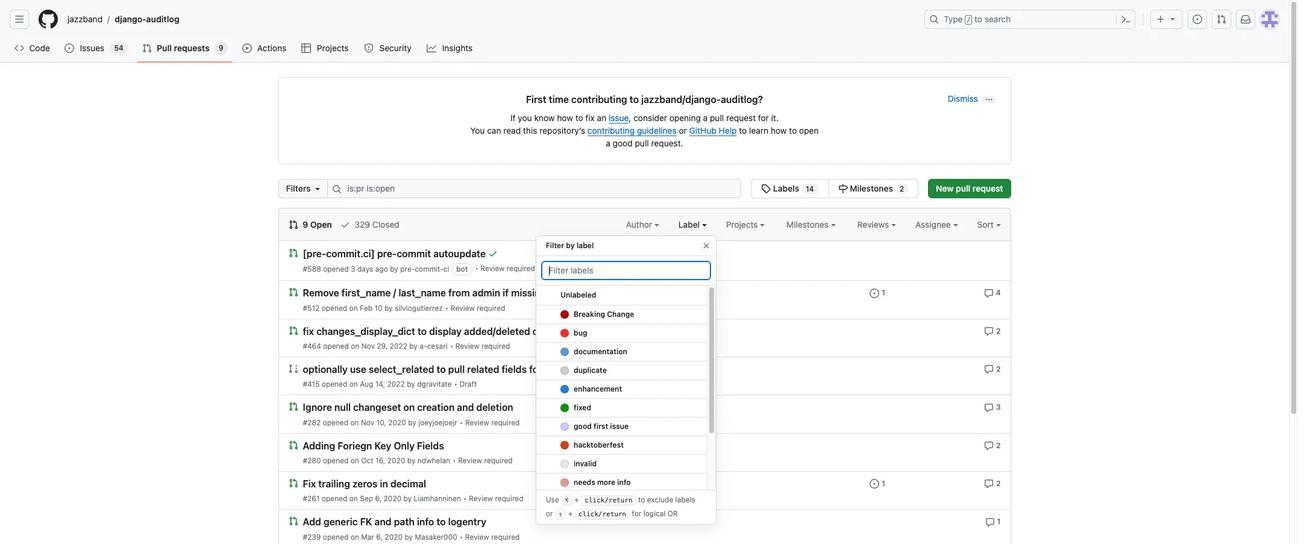 Task type: locate. For each thing, give the bounding box(es) containing it.
milestones for milestones
[[787, 220, 831, 230]]

objects
[[533, 326, 567, 337]]

0 vertical spatial a
[[704, 113, 708, 123]]

• inside fix trailing zeros in decimal #261             opened on sep 6, 2020 by liamhanninen • review required
[[464, 495, 467, 504]]

masaker000
[[415, 533, 458, 542]]

2 vertical spatial comment image
[[985, 441, 995, 451]]

2 vertical spatial 1 link
[[986, 516, 1001, 527]]

by inside adding foriegn key only fields #280             opened on oct 16, 2020 by ndwhelan • review required
[[408, 456, 416, 465]]

6,
[[375, 495, 382, 504], [376, 533, 383, 542]]

by down decimal
[[404, 495, 412, 504]]

fields
[[417, 441, 444, 452]]

optionally use select_related to pull related fields for old #415             opened on aug 14, 2022 by dgravitate • draft
[[303, 364, 563, 389]]

9 for 9
[[219, 43, 224, 52]]

• right ndwhelan link
[[453, 456, 456, 465]]

Filter labels text field
[[541, 261, 711, 280]]

to
[[975, 14, 983, 24], [630, 94, 639, 105], [576, 113, 584, 123], [740, 125, 747, 136], [790, 125, 797, 136], [418, 326, 427, 337], [437, 364, 446, 375], [639, 496, 645, 505], [437, 517, 446, 528]]

pull right new
[[957, 183, 971, 194]]

open pull request element left remove on the left
[[289, 287, 298, 297]]

2 open pull request image from the top
[[289, 479, 298, 488]]

filter by label
[[546, 241, 594, 250]]

1 vertical spatial good
[[574, 422, 592, 431]]

from down bot
[[449, 288, 470, 299]]

open pull request element left ignore
[[289, 402, 298, 412]]

on inside add generic fk and path info to logentry #239             opened on mar 6, 2020 by masaker000 • review required
[[351, 533, 359, 542]]

• right "joeyjoejoejr" link
[[460, 418, 463, 427]]

issues
[[80, 43, 105, 53]]

/ right type
[[967, 16, 971, 24]]

on inside adding foriegn key only fields #280             opened on oct 16, 2020 by ndwhelan • review required
[[351, 456, 359, 465]]

+ right ⇧
[[569, 510, 573, 519]]

open pull request image for ignore null changeset on creation and deletion
[[289, 402, 298, 412]]

request up sort popup button
[[973, 183, 1004, 194]]

table image
[[302, 43, 311, 53]]

to left exclude
[[639, 496, 645, 505]]

nov
[[362, 342, 375, 351], [361, 418, 375, 427]]

0 horizontal spatial 9
[[219, 43, 224, 52]]

by inside add generic fk and path info to logentry #239             opened on mar 6, 2020 by masaker000 • review required
[[405, 533, 413, 542]]

contributing down issue link
[[588, 125, 635, 136]]

0 vertical spatial triangle down image
[[1169, 14, 1178, 24]]

triangle down image right plus image
[[1169, 14, 1178, 24]]

pull up github help link
[[710, 113, 724, 123]]

milestones inside issue element
[[850, 183, 894, 194]]

2022 down select_related
[[387, 380, 405, 389]]

menu
[[536, 231, 717, 545]]

open pull request element for adding foriegn key only fields
[[289, 440, 298, 450]]

open pull request element left [pre-
[[289, 248, 298, 258]]

help
[[719, 125, 737, 136]]

open pull request image left the adding
[[289, 441, 298, 450]]

assignee
[[916, 220, 954, 230]]

projects right label popup button
[[727, 220, 761, 230]]

review down "deletion" in the left of the page
[[465, 418, 490, 427]]

3 open pull request element from the top
[[289, 325, 298, 336]]

open pull request image
[[289, 288, 298, 297], [289, 479, 298, 488], [289, 517, 298, 527]]

3 inside 'link'
[[997, 403, 1001, 412]]

#280
[[303, 456, 321, 465]]

silviogutierrez link
[[395, 304, 443, 313]]

a down you can read this repository's contributing guidelines or github help
[[606, 138, 611, 148]]

1 horizontal spatial pre-
[[401, 265, 415, 274]]

review required link down logentry
[[465, 533, 520, 542]]

search image
[[333, 185, 342, 194]]

open pull request image left [pre-
[[289, 248, 298, 258]]

2 from from the left
[[549, 288, 571, 299]]

0 vertical spatial good
[[613, 138, 633, 148]]

/ left django-
[[107, 14, 110, 24]]

added/deleted
[[464, 326, 531, 337]]

1 vertical spatial how
[[771, 125, 787, 136]]

on left oct
[[351, 456, 359, 465]]

0 vertical spatial open pull request image
[[289, 288, 298, 297]]

comment image
[[985, 327, 995, 336], [985, 365, 995, 375], [985, 480, 995, 489], [986, 518, 995, 527]]

review down fix changes_display_dict to display added/deleted objects for m2m updates
[[456, 342, 480, 351]]

new pull request
[[937, 183, 1004, 194]]

good left first
[[574, 422, 592, 431]]

open pull request element left fix
[[289, 478, 298, 488]]

opened down remove on the left
[[322, 304, 347, 313]]

by right 10
[[385, 304, 393, 313]]

0 vertical spatial fix
[[586, 113, 595, 123]]

opened down optionally at the bottom of the page
[[322, 380, 348, 389]]

1 horizontal spatial +
[[575, 496, 579, 505]]

more
[[597, 478, 616, 487]]

open pull request image up draft pull request element
[[289, 326, 298, 336]]

by down ignore null changeset on creation and deletion "link"
[[408, 418, 417, 427]]

1 vertical spatial and
[[375, 517, 392, 528]]

2020 right '10,'
[[388, 418, 406, 427]]

good inside 'to learn how to open a good pull request.'
[[613, 138, 633, 148]]

by left label
[[566, 241, 575, 250]]

on
[[349, 304, 358, 313], [351, 342, 360, 351], [350, 380, 358, 389], [404, 403, 415, 413], [351, 418, 359, 427], [351, 456, 359, 465], [350, 495, 358, 504], [351, 533, 359, 542]]

open pull request image left ignore
[[289, 402, 298, 412]]

• up logentry
[[464, 495, 467, 504]]

/ for jazzband
[[107, 14, 110, 24]]

0 horizontal spatial info
[[417, 517, 434, 528]]

1 horizontal spatial info
[[618, 478, 631, 487]]

review required link down "deletion" in the left of the page
[[465, 418, 520, 427]]

on down null
[[351, 418, 359, 427]]

0 vertical spatial +
[[575, 496, 579, 505]]

request.
[[652, 138, 684, 148]]

1 vertical spatial git pull request image
[[289, 220, 298, 230]]

if you know how to fix an issue ,           consider opening a pull request for it.
[[511, 113, 779, 123]]

open pull request element left the adding
[[289, 440, 298, 450]]

2020 right 16,
[[388, 456, 406, 465]]

required
[[507, 264, 535, 273], [477, 304, 506, 313], [482, 342, 510, 351], [492, 418, 520, 427], [485, 456, 513, 465], [495, 495, 524, 504], [492, 533, 520, 542]]

1 horizontal spatial how
[[771, 125, 787, 136]]

review required link for pre-commit-ci
[[481, 264, 535, 273]]

and
[[457, 403, 474, 413], [375, 517, 392, 528]]

issue down fixed 'link'
[[610, 422, 629, 431]]

opened down 'generic'
[[323, 533, 349, 542]]

+
[[575, 496, 579, 505], [569, 510, 573, 519]]

notifications image
[[1242, 14, 1251, 24]]

good
[[613, 138, 633, 148], [574, 422, 592, 431]]

4 open pull request image from the top
[[289, 441, 298, 450]]

for left m2m
[[569, 326, 582, 337]]

• inside add generic fk and path info to logentry #239             opened on mar 6, 2020 by masaker000 • review required
[[460, 533, 463, 542]]

1 horizontal spatial projects
[[727, 220, 761, 230]]

2022 right 29,
[[390, 342, 408, 351]]

on left sep
[[350, 495, 358, 504]]

hacktoberfest
[[574, 441, 624, 450]]

3 2 link from the top
[[985, 440, 1001, 451]]

pre- up ago
[[377, 249, 397, 260]]

0 vertical spatial contributing
[[572, 94, 628, 105]]

2020 inside ignore null changeset on creation and deletion #282             opened on nov 10, 2020 by joeyjoejoejr • review required
[[388, 418, 406, 427]]

can
[[487, 125, 501, 136]]

1 vertical spatial or
[[546, 510, 553, 519]]

1 vertical spatial fix
[[303, 326, 314, 337]]

triangle down image
[[1169, 14, 1178, 24], [313, 184, 323, 194]]

liamhanninen link
[[414, 495, 461, 504]]

2022
[[390, 342, 408, 351], [387, 380, 405, 389]]

0 vertical spatial nov
[[362, 342, 375, 351]]

breaking
[[574, 310, 605, 319]]

silviogutierrez
[[395, 304, 443, 313]]

for left old
[[530, 364, 542, 375]]

pull inside optionally use select_related to pull related fields for old #415             opened on aug 14, 2022 by dgravitate • draft
[[449, 364, 465, 375]]

/ inside type / to search
[[967, 16, 971, 24]]

review required link down 11 / 11 checks ok image
[[481, 264, 535, 273]]

2 inside 'milestones 2'
[[900, 185, 905, 194]]

0 vertical spatial 9
[[219, 43, 224, 52]]

1 vertical spatial info
[[417, 517, 434, 528]]

menu containing filter by label
[[536, 231, 717, 545]]

0 horizontal spatial good
[[574, 422, 592, 431]]

review down logentry
[[465, 533, 490, 542]]

2 vertical spatial 1
[[998, 518, 1001, 527]]

1 vertical spatial click/return
[[579, 511, 627, 519]]

from
[[449, 288, 470, 299], [549, 288, 571, 299]]

pull requests
[[157, 43, 210, 53]]

5 open pull request element from the top
[[289, 440, 298, 450]]

nov left 29,
[[362, 342, 375, 351]]

• review required
[[475, 264, 535, 273]]

1 horizontal spatial from
[[549, 288, 571, 299]]

1 vertical spatial nov
[[361, 418, 375, 427]]

1
[[882, 288, 886, 297], [882, 479, 886, 488], [998, 518, 1001, 527]]

1 vertical spatial a
[[606, 138, 611, 148]]

bot
[[456, 265, 468, 274]]

review required link for silviogutierrez
[[451, 304, 506, 313]]

a-
[[420, 342, 427, 351]]

0 horizontal spatial request
[[727, 113, 756, 123]]

open pull request image
[[289, 248, 298, 258], [289, 326, 298, 336], [289, 402, 298, 412], [289, 441, 298, 450]]

review inside fix trailing zeros in decimal #261             opened on sep 6, 2020 by liamhanninen • review required
[[469, 495, 493, 504]]

filters
[[286, 183, 311, 194]]

2 open pull request image from the top
[[289, 326, 298, 336]]

1 vertical spatial request
[[973, 183, 1004, 194]]

#588             opened 3 days ago by pre-commit-ci
[[303, 265, 450, 274]]

pull down "contributing guidelines" link
[[635, 138, 649, 148]]

2 vertical spatial open pull request image
[[289, 517, 298, 527]]

review required link down admin
[[451, 304, 506, 313]]

2 open pull request element from the top
[[289, 287, 298, 297]]

review inside ignore null changeset on creation and deletion #282             opened on nov 10, 2020 by joeyjoejoejr • review required
[[465, 418, 490, 427]]

1 vertical spatial 2022
[[387, 380, 405, 389]]

0 horizontal spatial projects
[[317, 43, 349, 53]]

contributing
[[572, 94, 628, 105], [588, 125, 635, 136]]

1 horizontal spatial request
[[973, 183, 1004, 194]]

0 horizontal spatial or
[[546, 510, 553, 519]]

reviews button
[[858, 218, 897, 231]]

open pull request image for fix trailing zeros in decimal
[[289, 479, 298, 488]]

milestones down 14
[[787, 220, 831, 230]]

you can read this repository's contributing guidelines or github help
[[471, 125, 737, 136]]

related
[[468, 364, 500, 375]]

labels
[[676, 496, 696, 505]]

1 vertical spatial pre-
[[401, 265, 415, 274]]

by down select_related
[[407, 380, 415, 389]]

9 left open on the top
[[303, 220, 308, 230]]

git pull request image left 'pull' on the top
[[142, 43, 152, 53]]

1 vertical spatial 3
[[997, 403, 1001, 412]]

/ inside jazzband / django-auditlog
[[107, 14, 110, 24]]

pull
[[710, 113, 724, 123], [635, 138, 649, 148], [957, 183, 971, 194], [449, 364, 465, 375]]

git pull request image
[[1218, 14, 1227, 24]]

info right "more"
[[618, 478, 631, 487]]

review inside add generic fk and path info to logentry #239             opened on mar 6, 2020 by masaker000 • review required
[[465, 533, 490, 542]]

0 vertical spatial git pull request image
[[142, 43, 152, 53]]

enhancement link
[[537, 381, 707, 399]]

contributing guidelines link
[[588, 125, 677, 136]]

only
[[394, 441, 415, 452]]

0 horizontal spatial milestones
[[787, 220, 831, 230]]

• inside ignore null changeset on creation and deletion #282             opened on nov 10, 2020 by joeyjoejoejr • review required
[[460, 418, 463, 427]]

open pull request image for fix changes_display_dict to display added/deleted objects for m2m updates
[[289, 326, 298, 336]]

2020 inside add generic fk and path info to logentry #239             opened on mar 6, 2020 by masaker000 • review required
[[385, 533, 403, 542]]

0 vertical spatial and
[[457, 403, 474, 413]]

shield image
[[364, 43, 374, 53]]

1 open pull request image from the top
[[289, 288, 298, 297]]

to right help
[[740, 125, 747, 136]]

1 open pull request element from the top
[[289, 248, 298, 258]]

1 vertical spatial 1 link
[[870, 478, 886, 489]]

fix up '#464'
[[303, 326, 314, 337]]

0 horizontal spatial 3
[[351, 265, 356, 274]]

open pull request element left add
[[289, 516, 298, 527]]

draft link
[[460, 380, 477, 389]]

review inside adding foriegn key only fields #280             opened on oct 16, 2020 by ndwhelan • review required
[[458, 456, 483, 465]]

git pull request image
[[142, 43, 152, 53], [289, 220, 298, 230]]

review required link for masaker000
[[465, 533, 520, 542]]

1 vertical spatial comment image
[[985, 403, 994, 413]]

open pull request image for add generic fk and path info to logentry
[[289, 517, 298, 527]]

comment image for 2
[[985, 441, 995, 451]]

model
[[573, 288, 601, 299]]

check image
[[341, 220, 350, 230]]

#464             opened on nov 29, 2022 by a-cesari • review required
[[303, 342, 510, 351]]

by left a-
[[410, 342, 418, 351]]

labels
[[774, 183, 800, 194]]

on left 'aug'
[[350, 380, 358, 389]]

and inside add generic fk and path info to logentry #239             opened on mar 6, 2020 by masaker000 • review required
[[375, 517, 392, 528]]

author button
[[626, 218, 660, 231]]

a inside 'to learn how to open a good pull request.'
[[606, 138, 611, 148]]

for inside optionally use select_related to pull related fields for old #415             opened on aug 14, 2022 by dgravitate • draft
[[530, 364, 542, 375]]

1 horizontal spatial and
[[457, 403, 474, 413]]

1 vertical spatial triangle down image
[[313, 184, 323, 194]]

Issues search field
[[328, 179, 742, 198]]

commit-
[[415, 265, 444, 274]]

command palette image
[[1122, 14, 1131, 24]]

2020 down add generic fk and path info to logentry 'link'
[[385, 533, 403, 542]]

6, right mar
[[376, 533, 383, 542]]

1 horizontal spatial 9
[[303, 220, 308, 230]]

0 vertical spatial comment image
[[985, 289, 994, 298]]

to up repository's
[[576, 113, 584, 123]]

4 open pull request element from the top
[[289, 402, 298, 412]]

3 open pull request image from the top
[[289, 517, 298, 527]]

from left model
[[549, 288, 571, 299]]

git pull request image left the 9 open
[[289, 220, 298, 230]]

2020 down in
[[384, 495, 402, 504]]

0 horizontal spatial and
[[375, 517, 392, 528]]

open pull request element
[[289, 248, 298, 258], [289, 287, 298, 297], [289, 325, 298, 336], [289, 402, 298, 412], [289, 440, 298, 450], [289, 478, 298, 488], [289, 516, 298, 527]]

0 vertical spatial issue
[[609, 113, 629, 123]]

fix left an on the top
[[586, 113, 595, 123]]

1 horizontal spatial /
[[393, 288, 396, 299]]

1 vertical spatial 1
[[882, 479, 886, 488]]

1 open pull request image from the top
[[289, 248, 298, 258]]

0 vertical spatial 3
[[351, 265, 356, 274]]

1 horizontal spatial or
[[679, 125, 687, 136]]

1 horizontal spatial milestones
[[850, 183, 894, 194]]

or left ⇧
[[546, 510, 553, 519]]

0 vertical spatial 1 link
[[870, 287, 886, 298]]

2
[[900, 185, 905, 194], [997, 327, 1001, 336], [997, 365, 1001, 374], [997, 441, 1001, 450], [997, 479, 1001, 488]]

0 vertical spatial how
[[557, 113, 573, 123]]

duplicate
[[574, 366, 607, 375]]

how up repository's
[[557, 113, 573, 123]]

review required link up logentry
[[469, 495, 524, 504]]

#512             opened on feb 10 by silviogutierrez • review required
[[303, 304, 506, 313]]

open pull request element up draft pull request element
[[289, 325, 298, 336]]

nov left '10,'
[[361, 418, 375, 427]]

0 vertical spatial or
[[679, 125, 687, 136]]

display
[[429, 326, 462, 337]]

1 vertical spatial 6,
[[376, 533, 383, 542]]

open pull request element for fix changes_display_dict to display added/deleted objects for m2m updates
[[289, 325, 298, 336]]

1 vertical spatial milestones
[[787, 220, 831, 230]]

6, right sep
[[375, 495, 382, 504]]

review right ndwhelan
[[458, 456, 483, 465]]

issue link
[[609, 113, 629, 123]]

0 horizontal spatial /
[[107, 14, 110, 24]]

invalid link
[[537, 455, 707, 474]]

0 vertical spatial projects
[[317, 43, 349, 53]]

opened down commit.ci]
[[323, 265, 349, 274]]

tag image
[[762, 184, 771, 194]]

1 / 6 checks ok image
[[649, 327, 659, 336]]

0 horizontal spatial git pull request image
[[142, 43, 152, 53]]

0 vertical spatial 6,
[[375, 495, 382, 504]]

documentation
[[574, 347, 628, 356]]

info up masaker000
[[417, 517, 434, 528]]

comment image inside 4 link
[[985, 289, 994, 298]]

a
[[704, 113, 708, 123], [606, 138, 611, 148]]

+ right ⌥ at the left bottom
[[575, 496, 579, 505]]

329
[[355, 220, 370, 230]]

first_name
[[342, 288, 391, 299]]

issue
[[609, 113, 629, 123], [610, 422, 629, 431]]

1 vertical spatial projects
[[727, 220, 761, 230]]

opened down the adding
[[323, 456, 349, 465]]

to up dgravitate
[[437, 364, 446, 375]]

and down draft link
[[457, 403, 474, 413]]

2 horizontal spatial /
[[967, 16, 971, 24]]

0 horizontal spatial how
[[557, 113, 573, 123]]

click/return down "more"
[[585, 497, 633, 505]]

milestones inside popup button
[[787, 220, 831, 230]]

decimal
[[391, 479, 426, 490]]

opened inside optionally use select_related to pull related fields for old #415             opened on aug 14, 2022 by dgravitate • draft
[[322, 380, 348, 389]]

0 horizontal spatial pre-
[[377, 249, 397, 260]]

0 vertical spatial request
[[727, 113, 756, 123]]

1 horizontal spatial a
[[704, 113, 708, 123]]

#239
[[303, 533, 321, 542]]

6 open pull request element from the top
[[289, 478, 298, 488]]

remove first_name / last_name from admin if missing from model
[[303, 288, 601, 299]]

git pull request image inside 9 open link
[[289, 220, 298, 230]]

list
[[63, 10, 918, 29]]

autoupdate
[[434, 249, 486, 260]]

bug
[[574, 329, 588, 338]]

pre-commit-ci link
[[401, 265, 450, 274]]

projects right the table image
[[317, 43, 349, 53]]

request up help
[[727, 113, 756, 123]]

github
[[690, 125, 717, 136]]

milestones for milestones 2
[[850, 183, 894, 194]]

review up logentry
[[469, 495, 493, 504]]

None search field
[[278, 179, 919, 198]]

issue opened image
[[1193, 14, 1203, 24], [65, 43, 74, 53], [870, 289, 880, 298], [870, 480, 880, 489]]

0 horizontal spatial +
[[569, 510, 573, 519]]

triangle down image inside filters popup button
[[313, 184, 323, 194]]

deletion
[[477, 403, 514, 413]]

#588
[[303, 265, 321, 274]]

list containing jazzband
[[63, 10, 918, 29]]

0 vertical spatial 1
[[882, 288, 886, 297]]

jazzband / django-auditlog
[[68, 14, 180, 24]]

• left draft link
[[454, 380, 458, 389]]

0 horizontal spatial triangle down image
[[313, 184, 323, 194]]

0 vertical spatial info
[[618, 478, 631, 487]]

1 horizontal spatial git pull request image
[[289, 220, 298, 230]]

0 horizontal spatial from
[[449, 288, 470, 299]]

0 vertical spatial milestones
[[850, 183, 894, 194]]

1 horizontal spatial 3
[[997, 403, 1001, 412]]

comment image
[[985, 289, 994, 298], [985, 403, 994, 413], [985, 441, 995, 451]]

7 open pull request element from the top
[[289, 516, 298, 527]]

by down path
[[405, 533, 413, 542]]

3 open pull request image from the top
[[289, 402, 298, 412]]

milestones right milestone icon
[[850, 183, 894, 194]]

1 vertical spatial open pull request image
[[289, 479, 298, 488]]

comment image for fix changes_display_dict to display added/deleted objects for m2m updates
[[985, 327, 995, 336]]

unlabeled
[[561, 291, 597, 300]]

0 horizontal spatial a
[[606, 138, 611, 148]]

1 horizontal spatial good
[[613, 138, 633, 148]]

or inside 'use ⌥ + click/return to exclude labels or ⇧ + click/return for logical or'
[[546, 510, 553, 519]]

comment image inside 3 'link'
[[985, 403, 994, 413]]

• down logentry
[[460, 533, 463, 542]]

how inside 'to learn how to open a good pull request.'
[[771, 125, 787, 136]]

1 vertical spatial 9
[[303, 220, 308, 230]]

ndwhelan
[[418, 456, 451, 465]]

1 from from the left
[[449, 288, 470, 299]]

1 2 link from the top
[[985, 325, 1001, 336]]

10,
[[377, 418, 386, 427]]



Task type: describe. For each thing, give the bounding box(es) containing it.
comment image for add generic fk and path info to logentry
[[986, 518, 995, 527]]

dismiss
[[948, 93, 979, 104]]

open pull request element for fix trailing zeros in decimal
[[289, 478, 298, 488]]

django-auditlog link
[[110, 10, 184, 29]]

• right cesari
[[450, 342, 454, 351]]

ignore null changeset on creation and deletion link
[[303, 403, 514, 413]]

by inside optionally use select_related to pull related fields for old #415             opened on aug 14, 2022 by dgravitate • draft
[[407, 380, 415, 389]]

pull inside 'to learn how to open a good pull request.'
[[635, 138, 649, 148]]

projects link
[[297, 39, 355, 57]]

1 vertical spatial issue
[[610, 422, 629, 431]]

homepage image
[[39, 10, 58, 29]]

required inside ignore null changeset on creation and deletion #282             opened on nov 10, 2020 by joeyjoejoejr • review required
[[492, 418, 520, 427]]

first
[[526, 94, 547, 105]]

change
[[607, 310, 635, 319]]

milestones 2
[[848, 183, 905, 194]]

milestone image
[[839, 184, 848, 194]]

opened right '#464'
[[323, 342, 349, 351]]

to up ,
[[630, 94, 639, 105]]

opened inside ignore null changeset on creation and deletion #282             opened on nov 10, 2020 by joeyjoejoejr • review required
[[323, 418, 349, 427]]

new
[[937, 183, 954, 194]]

⌥
[[565, 497, 569, 505]]

requests
[[174, 43, 210, 53]]

fix trailing zeros in decimal link
[[303, 479, 426, 490]]

generic
[[324, 517, 358, 528]]

review required link for a-cesari
[[456, 342, 510, 351]]

use
[[546, 496, 559, 505]]

⇧
[[559, 511, 563, 519]]

open
[[310, 220, 332, 230]]

dgravitate
[[417, 380, 452, 389]]

insights link
[[422, 39, 479, 57]]

mar
[[361, 533, 374, 542]]

github help link
[[690, 125, 737, 136]]

comment image for 4
[[985, 289, 994, 298]]

admin
[[473, 288, 501, 299]]

/ for type
[[967, 16, 971, 24]]

ignore null changeset on creation and deletion #282             opened on nov 10, 2020 by joeyjoejoejr • review required
[[303, 403, 520, 427]]

to up a-
[[418, 326, 427, 337]]

• inside adding foriegn key only fields #280             opened on oct 16, 2020 by ndwhelan • review required
[[453, 456, 456, 465]]

select_related
[[369, 364, 434, 375]]

open pull request element for remove first_name / last_name from admin if missing from model
[[289, 287, 298, 297]]

hacktoberfest link
[[537, 437, 707, 455]]

or for ⇧
[[546, 510, 553, 519]]

2 2 link from the top
[[985, 364, 1001, 375]]

on left creation
[[404, 403, 415, 413]]

1 for fix trailing zeros in decimal
[[882, 479, 886, 488]]

duplicate link
[[537, 362, 707, 381]]

opened inside adding foriegn key only fields #280             opened on oct 16, 2020 by ndwhelan • review required
[[323, 456, 349, 465]]

required inside fix trailing zeros in decimal #261             opened on sep 6, 2020 by liamhanninen • review required
[[495, 495, 524, 504]]

remove
[[303, 288, 339, 299]]

1 vertical spatial +
[[569, 510, 573, 519]]

4 2 link from the top
[[985, 478, 1001, 489]]

review required link for ndwhelan
[[458, 456, 513, 465]]

commit.ci]
[[326, 249, 375, 260]]

1 vertical spatial contributing
[[588, 125, 635, 136]]

opened inside add generic fk and path info to logentry #239             opened on mar 6, 2020 by masaker000 • review required
[[323, 533, 349, 542]]

bug link
[[537, 324, 707, 343]]

• right bot
[[475, 264, 479, 273]]

or for github
[[679, 125, 687, 136]]

0 vertical spatial pre-
[[377, 249, 397, 260]]

open pull request element for [pre-commit.ci] pre-commit autoupdate
[[289, 248, 298, 258]]

dgravitate link
[[417, 380, 452, 389]]

search
[[985, 14, 1011, 24]]

required inside add generic fk and path info to logentry #239             opened on mar 6, 2020 by masaker000 • review required
[[492, 533, 520, 542]]

to inside add generic fk and path info to logentry #239             opened on mar 6, 2020 by masaker000 • review required
[[437, 517, 446, 528]]

updates
[[610, 326, 647, 337]]

1 horizontal spatial triangle down image
[[1169, 14, 1178, 24]]

you
[[518, 113, 532, 123]]

adding
[[303, 441, 335, 452]]

code image
[[14, 43, 24, 53]]

review required link for joeyjoejoejr
[[465, 418, 520, 427]]

29,
[[377, 342, 388, 351]]

and inside ignore null changeset on creation and deletion #282             opened on nov 10, 2020 by joeyjoejoejr • review required
[[457, 403, 474, 413]]

breaking change
[[574, 310, 635, 319]]

for left it.
[[759, 113, 769, 123]]

to inside 'use ⌥ + click/return to exclude labels or ⇧ + click/return for logical or'
[[639, 496, 645, 505]]

6, inside add generic fk and path info to logentry #239             opened on mar 6, 2020 by masaker000 • review required
[[376, 533, 383, 542]]

nov inside ignore null changeset on creation and deletion #282             opened on nov 10, 2020 by joeyjoejoejr • review required
[[361, 418, 375, 427]]

aug
[[360, 380, 373, 389]]

draft pull request element
[[289, 364, 298, 374]]

you
[[471, 125, 485, 136]]

django-
[[115, 14, 146, 24]]

1 horizontal spatial fix
[[586, 113, 595, 123]]

info inside menu
[[618, 478, 631, 487]]

labels 14
[[771, 183, 815, 194]]

pull
[[157, 43, 172, 53]]

to inside optionally use select_related to pull related fields for old #415             opened on aug 14, 2022 by dgravitate • draft
[[437, 364, 446, 375]]

trailing
[[319, 479, 350, 490]]

fk
[[360, 517, 372, 528]]

by right ago
[[390, 265, 398, 274]]

fixed
[[574, 403, 592, 412]]

closed
[[373, 220, 400, 230]]

comment image for 3
[[985, 403, 994, 413]]

9 for 9 open
[[303, 220, 308, 230]]

plus image
[[1157, 14, 1166, 24]]

draft
[[460, 380, 477, 389]]

9 open link
[[289, 218, 332, 231]]

opened inside fix trailing zeros in decimal #261             opened on sep 6, 2020 by liamhanninen • review required
[[322, 495, 348, 504]]

type / to search
[[944, 14, 1011, 24]]

...
[[986, 93, 994, 102]]

adding foriegn key only fields #280             opened on oct 16, 2020 by ndwhelan • review required
[[303, 441, 513, 465]]

by inside fix trailing zeros in decimal #261             opened on sep 6, 2020 by liamhanninen • review required
[[404, 495, 412, 504]]

add generic fk and path info to logentry #239             opened on mar 6, 2020 by masaker000 • review required
[[303, 517, 520, 542]]

to learn how to open a good pull request.
[[606, 125, 819, 148]]

changeset
[[353, 403, 401, 413]]

jazzband link
[[63, 10, 107, 29]]

insights
[[443, 43, 473, 53]]

on down changes_display_dict
[[351, 342, 360, 351]]

2022 inside optionally use select_related to pull related fields for old #415             opened on aug 14, 2022 by dgravitate • draft
[[387, 380, 405, 389]]

repository's
[[540, 125, 586, 136]]

open
[[800, 125, 819, 136]]

4
[[997, 288, 1001, 297]]

open pull request image for adding foriegn key only fields
[[289, 441, 298, 450]]

projects inside popup button
[[727, 220, 761, 230]]

logentry
[[448, 517, 487, 528]]

0 vertical spatial click/return
[[585, 497, 633, 505]]

liamhanninen
[[414, 495, 461, 504]]

open pull request element for ignore null changeset on creation and deletion
[[289, 402, 298, 412]]

projects button
[[727, 218, 765, 231]]

open pull request element for add generic fk and path info to logentry
[[289, 516, 298, 527]]

enhancement
[[574, 385, 622, 394]]

invalid
[[574, 460, 597, 469]]

11 / 11 checks ok image
[[488, 249, 498, 259]]

2020 inside adding foriegn key only fields #280             opened on oct 16, 2020 by ndwhelan • review required
[[388, 456, 406, 465]]

missing
[[511, 288, 547, 299]]

2020 inside fix trailing zeros in decimal #261             opened on sep 6, 2020 by liamhanninen • review required
[[384, 495, 402, 504]]

jazzband/django-
[[642, 94, 721, 105]]

1 for remove first_name / last_name from admin if missing from model
[[882, 288, 886, 297]]

8 / 8 checks ok image
[[604, 289, 613, 298]]

review required link for liamhanninen
[[469, 495, 524, 504]]

open pull request image for remove first_name / last_name from admin if missing from model
[[289, 288, 298, 297]]

know
[[535, 113, 555, 123]]

#464
[[303, 342, 321, 351]]

time
[[549, 94, 569, 105]]

in
[[380, 479, 388, 490]]

#512
[[303, 304, 320, 313]]

if
[[503, 288, 509, 299]]

to left search
[[975, 14, 983, 24]]

required inside adding foriegn key only fields #280             opened on oct 16, 2020 by ndwhelan • review required
[[485, 456, 513, 465]]

0 horizontal spatial fix
[[303, 326, 314, 337]]

6, inside fix trailing zeros in decimal #261             opened on sep 6, 2020 by liamhanninen • review required
[[375, 495, 382, 504]]

ago
[[376, 265, 388, 274]]

to left the open
[[790, 125, 797, 136]]

ignore
[[303, 403, 332, 413]]

comment image for optionally use select_related to pull related fields for
[[985, 365, 995, 375]]

play image
[[242, 43, 252, 53]]

jazzband
[[68, 14, 103, 24]]

needs more info link
[[537, 474, 707, 493]]

masaker000 link
[[415, 533, 458, 542]]

none search field containing filters
[[278, 179, 919, 198]]

[pre-commit.ci] pre-commit autoupdate
[[303, 249, 486, 260]]

by inside ignore null changeset on creation and deletion #282             opened on nov 10, 2020 by joeyjoejoejr • review required
[[408, 418, 417, 427]]

code
[[29, 43, 50, 53]]

1 link for fix trailing zeros in decimal
[[870, 478, 886, 489]]

use ⌥ + click/return to exclude labels or ⇧ + click/return for logical or
[[546, 496, 696, 519]]

open pull request image for [pre-commit.ci] pre-commit autoupdate
[[289, 248, 298, 258]]

on inside optionally use select_related to pull related fields for old #415             opened on aug 14, 2022 by dgravitate • draft
[[350, 380, 358, 389]]

add generic fk and path info to logentry link
[[303, 517, 487, 528]]

review down remove first_name / last_name from admin if missing from model
[[451, 304, 475, 313]]

issue element
[[752, 179, 919, 198]]

review down 11 / 11 checks ok image
[[481, 264, 505, 273]]

0 vertical spatial 2022
[[390, 342, 408, 351]]

on left feb
[[349, 304, 358, 313]]

changes_display_dict
[[317, 326, 415, 337]]

10
[[375, 304, 383, 313]]

graph image
[[427, 43, 437, 53]]

• down remove first_name / last_name from admin if missing from model
[[446, 304, 449, 313]]

4 link
[[985, 287, 1001, 298]]

• inside optionally use select_related to pull related fields for old #415             opened on aug 14, 2022 by dgravitate • draft
[[454, 380, 458, 389]]

1 link for remove first_name / last_name from admin if missing from model
[[870, 287, 886, 298]]

read
[[504, 125, 521, 136]]

for inside 'use ⌥ + click/return to exclude labels or ⇧ + click/return for logical or'
[[632, 510, 642, 519]]

info inside add generic fk and path info to logentry #239             opened on mar 6, 2020 by masaker000 • review required
[[417, 517, 434, 528]]

329 closed link
[[341, 218, 400, 231]]

[pre-
[[303, 249, 326, 260]]

guidelines
[[637, 125, 677, 136]]

draft pull request image
[[289, 364, 298, 374]]

creation
[[417, 403, 455, 413]]

close menu image
[[702, 241, 711, 251]]

Search all issues text field
[[328, 179, 742, 198]]

on inside fix trailing zeros in decimal #261             opened on sep 6, 2020 by liamhanninen • review required
[[350, 495, 358, 504]]



Task type: vqa. For each thing, say whether or not it's contained in the screenshot.
Law image
no



